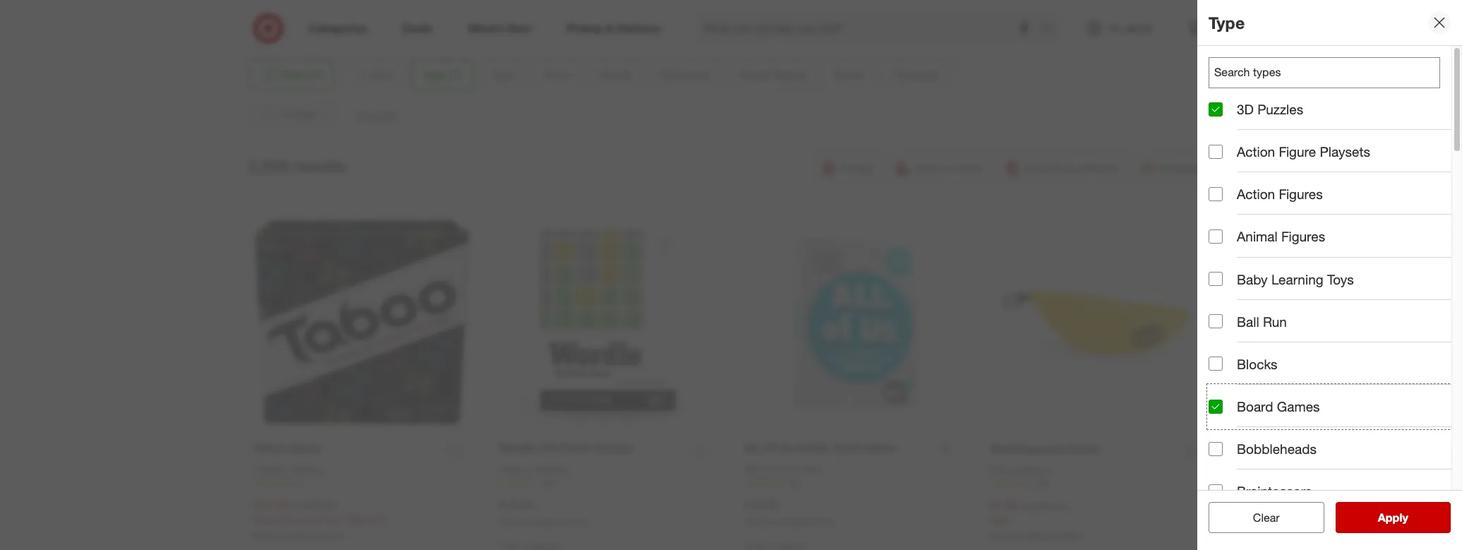 Task type: locate. For each thing, give the bounding box(es) containing it.
0–24 months
[[341, 29, 400, 41]]

animal
[[1237, 228, 1278, 245]]

2 link
[[254, 476, 471, 488]]

3 years from the left
[[804, 29, 828, 41]]

sale inside $7.99 reg $15.99 sale when purchased online
[[991, 514, 1010, 526]]

purchased down '$18.59'
[[524, 517, 564, 527]]

2 action from the top
[[1237, 186, 1276, 202]]

pt
[[375, 514, 387, 526]]

Brainteasers checkbox
[[1209, 484, 1223, 498]]

1 horizontal spatial reg
[[1021, 500, 1036, 512]]

8–10
[[779, 29, 801, 41]]

figures down 'action figure playsets'
[[1279, 186, 1323, 202]]

Ball Run checkbox
[[1209, 314, 1223, 329]]

Action Figure Playsets checkbox
[[1209, 145, 1223, 159]]

127
[[543, 477, 557, 488]]

ends
[[276, 514, 297, 526]]

Animal Figures checkbox
[[1209, 230, 1223, 244]]

type dialog
[[1198, 0, 1463, 550]]

5 years from the left
[[1090, 29, 1114, 41]]

$18.59 when purchased online
[[499, 498, 589, 527]]

sale
[[254, 514, 273, 526], [991, 514, 1010, 526]]

4 years from the left
[[951, 29, 975, 41]]

None text field
[[1209, 57, 1441, 88]]

1 vertical spatial figures
[[1282, 228, 1326, 245]]

ball
[[1237, 313, 1260, 330]]

online inside $12.99 when purchased online
[[812, 517, 835, 527]]

when down '$18.59'
[[499, 517, 521, 527]]

years right "11–13" on the top of the page
[[951, 29, 975, 41]]

14+ years link
[[1020, 0, 1164, 42]]

years right 5–7
[[657, 29, 681, 41]]

2,099 results
[[248, 156, 346, 176]]

action for action figure playsets
[[1237, 143, 1276, 160]]

online down 127 link
[[566, 517, 589, 527]]

purchased down ends
[[278, 531, 318, 541]]

blocks
[[1237, 356, 1278, 372]]

33 link
[[745, 476, 963, 488]]

1 years from the left
[[513, 29, 537, 41]]

years for 8–10 years
[[804, 29, 828, 41]]

1 horizontal spatial sale
[[991, 514, 1010, 526]]

1 vertical spatial action
[[1237, 186, 1276, 202]]

purchased
[[524, 517, 564, 527], [769, 517, 810, 527], [278, 531, 318, 541], [1015, 531, 1056, 542]]

years right 8–10
[[804, 29, 828, 41]]

when inside the "$18.59 when purchased online"
[[499, 517, 521, 527]]

animal figures
[[1237, 228, 1326, 245]]

years right 14+
[[1090, 29, 1114, 41]]

Action Figures checkbox
[[1209, 187, 1223, 201]]

when inside $12.99 when purchased online
[[745, 517, 767, 527]]

action
[[1237, 143, 1276, 160], [1237, 186, 1276, 202]]

2 years from the left
[[657, 29, 681, 41]]

reg up ends
[[290, 499, 305, 511]]

0 vertical spatial figures
[[1279, 186, 1323, 202]]

when down $7.99
[[991, 531, 1013, 542]]

purchased down $12.99 at the bottom
[[769, 517, 810, 527]]

reg inside $15.69 reg $19.89 sale ends today at 1:00pm pt when purchased online
[[290, 499, 305, 511]]

sale down "$15.69"
[[254, 514, 273, 526]]

action figures
[[1237, 186, 1323, 202]]

action for action figures
[[1237, 186, 1276, 202]]

$15.99
[[1038, 500, 1068, 512]]

figures
[[1279, 186, 1323, 202], [1282, 228, 1326, 245]]

action figure playsets
[[1237, 143, 1371, 160]]

1 action from the top
[[1237, 143, 1276, 160]]

reg for $15.69
[[290, 499, 305, 511]]

action right action figure playsets checkbox on the top right
[[1237, 143, 1276, 160]]

0–24 months link
[[298, 0, 443, 42]]

2–4 years
[[493, 29, 537, 41]]

Bobbleheads checkbox
[[1209, 442, 1223, 456]]

reg right $7.99
[[1021, 500, 1036, 512]]

online down $15.99
[[1058, 531, 1081, 542]]

today
[[300, 514, 325, 526]]

online
[[566, 517, 589, 527], [812, 517, 835, 527], [321, 531, 343, 541], [1058, 531, 1081, 542]]

years right 2–4
[[513, 29, 537, 41]]

0 vertical spatial action
[[1237, 143, 1276, 160]]

purchased down $15.99
[[1015, 531, 1056, 542]]

0 horizontal spatial reg
[[290, 499, 305, 511]]

brainteasers
[[1237, 483, 1313, 499]]

years
[[513, 29, 537, 41], [657, 29, 681, 41], [804, 29, 828, 41], [951, 29, 975, 41], [1090, 29, 1114, 41]]

0 horizontal spatial sale
[[254, 514, 273, 526]]

bobbleheads
[[1237, 441, 1317, 457]]

3d
[[1237, 101, 1254, 117]]

2–4 years link
[[443, 0, 587, 42]]

3D Puzzles checkbox
[[1209, 102, 1223, 116]]

reg
[[290, 499, 305, 511], [1021, 500, 1036, 512]]

503 link
[[991, 477, 1209, 489]]

sale inside $15.69 reg $19.89 sale ends today at 1:00pm pt when purchased online
[[254, 514, 273, 526]]

Blocks checkbox
[[1209, 357, 1223, 371]]

purchased inside $7.99 reg $15.99 sale when purchased online
[[1015, 531, 1056, 542]]

action right action figures checkbox
[[1237, 186, 1276, 202]]

when down $12.99 at the bottom
[[745, 517, 767, 527]]

search
[[1035, 22, 1069, 36]]

years for 11–13 years
[[951, 29, 975, 41]]

$15.69 reg $19.89 sale ends today at 1:00pm pt when purchased online
[[254, 498, 387, 541]]

when
[[499, 517, 521, 527], [745, 517, 767, 527], [254, 531, 276, 541], [991, 531, 1013, 542]]

type
[[1209, 12, 1245, 32]]

games
[[1277, 398, 1320, 415]]

years for 14+ years
[[1090, 29, 1114, 41]]

figures for action figures
[[1279, 186, 1323, 202]]

purchased inside $15.69 reg $19.89 sale ends today at 1:00pm pt when purchased online
[[278, 531, 318, 541]]

11–13 years link
[[876, 0, 1020, 42]]

figures up learning
[[1282, 228, 1326, 245]]

sale down $7.99
[[991, 514, 1010, 526]]

$12.99 when purchased online
[[745, 498, 835, 527]]

online down at
[[321, 531, 343, 541]]

when down "$15.69"
[[254, 531, 276, 541]]

online down 33 link
[[812, 517, 835, 527]]

11–13
[[921, 29, 948, 41]]

reg inside $7.99 reg $15.99 sale when purchased online
[[1021, 500, 1036, 512]]

playsets
[[1320, 143, 1371, 160]]

sale for $15.69
[[254, 514, 273, 526]]



Task type: describe. For each thing, give the bounding box(es) containing it.
sale for $7.99
[[991, 514, 1010, 526]]

5–7 years link
[[587, 0, 731, 42]]

$12.99
[[745, 498, 779, 512]]

2,099
[[248, 156, 289, 176]]

8–10 years link
[[731, 0, 876, 42]]

online inside the "$18.59 when purchased online"
[[566, 517, 589, 527]]

baby
[[1237, 271, 1268, 287]]

none text field inside type dialog
[[1209, 57, 1441, 88]]

1:00pm
[[339, 514, 373, 526]]

$15.69
[[254, 498, 287, 512]]

33
[[789, 477, 798, 488]]

purchased inside the "$18.59 when purchased online"
[[524, 517, 564, 527]]

when inside $15.69 reg $19.89 sale ends today at 1:00pm pt when purchased online
[[254, 531, 276, 541]]

$7.99
[[991, 498, 1018, 512]]

8–10 years
[[779, 29, 828, 41]]

$19.89
[[307, 499, 337, 511]]

3d puzzles
[[1237, 101, 1304, 117]]

baby learning toys
[[1237, 271, 1354, 287]]

when inside $7.99 reg $15.99 sale when purchased online
[[991, 531, 1013, 542]]

years for 2–4 years
[[513, 29, 537, 41]]

14+
[[1070, 29, 1087, 41]]

ball run
[[1237, 313, 1287, 330]]

127 link
[[499, 476, 717, 488]]

online inside $7.99 reg $15.99 sale when purchased online
[[1058, 531, 1081, 542]]

board games
[[1237, 398, 1320, 415]]

purchased inside $12.99 when purchased online
[[769, 517, 810, 527]]

results
[[293, 156, 346, 176]]

503
[[1035, 478, 1049, 488]]

$7.99 reg $15.99 sale when purchased online
[[991, 498, 1081, 542]]

What can we help you find? suggestions appear below search field
[[695, 13, 1045, 44]]

0–24
[[341, 29, 364, 41]]

figure
[[1279, 143, 1317, 160]]

at
[[328, 514, 336, 526]]

Board Games checkbox
[[1209, 399, 1223, 414]]

toys
[[1328, 271, 1354, 287]]

learning
[[1272, 271, 1324, 287]]

run
[[1263, 313, 1287, 330]]

Baby Learning Toys checkbox
[[1209, 272, 1223, 286]]

apply button
[[1336, 502, 1451, 533]]

2
[[297, 477, 302, 488]]

months
[[367, 29, 400, 41]]

5–7 years
[[637, 29, 681, 41]]

clear
[[1253, 511, 1280, 525]]

5–7
[[637, 29, 654, 41]]

figures for animal figures
[[1282, 228, 1326, 245]]

apply
[[1378, 511, 1409, 525]]

puzzles
[[1258, 101, 1304, 117]]

online inside $15.69 reg $19.89 sale ends today at 1:00pm pt when purchased online
[[321, 531, 343, 541]]

board
[[1237, 398, 1274, 415]]

2–4
[[493, 29, 510, 41]]

years for 5–7 years
[[657, 29, 681, 41]]

14+ years
[[1070, 29, 1114, 41]]

reg for $7.99
[[1021, 500, 1036, 512]]

$18.59
[[499, 498, 533, 512]]

clear button
[[1209, 502, 1325, 533]]

search button
[[1035, 13, 1069, 47]]

11–13 years
[[921, 29, 975, 41]]



Task type: vqa. For each thing, say whether or not it's contained in the screenshot.
bottommost So
no



